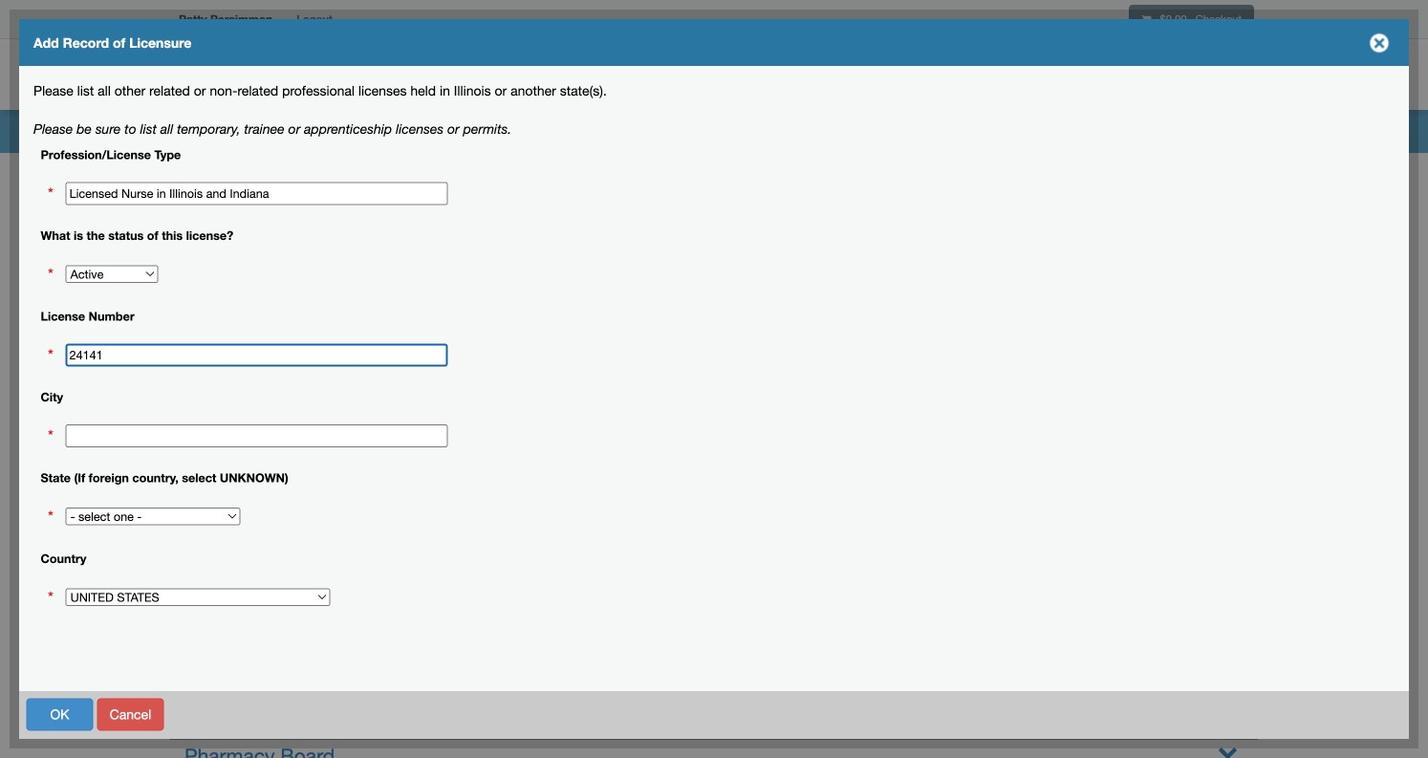 Task type: locate. For each thing, give the bounding box(es) containing it.
None text field
[[66, 182, 448, 205], [66, 424, 448, 447], [66, 182, 448, 205], [66, 424, 448, 447]]

None button
[[26, 698, 93, 731], [97, 698, 164, 731], [249, 698, 326, 731], [329, 698, 382, 731], [1269, 698, 1388, 731], [26, 698, 93, 731], [97, 698, 164, 731], [249, 698, 326, 731], [329, 698, 382, 731], [1269, 698, 1388, 731]]

None text field
[[66, 344, 448, 367]]

illinois department of financial and professional regulation image
[[169, 43, 605, 104]]

chevron down image
[[1218, 679, 1238, 699]]

close window image
[[1364, 28, 1395, 58]]

shopping cart image
[[1141, 14, 1151, 25]]



Task type: describe. For each thing, give the bounding box(es) containing it.
chevron down image
[[1218, 742, 1238, 758]]

close window image
[[1364, 28, 1395, 58]]



Task type: vqa. For each thing, say whether or not it's contained in the screenshot.
the bottommost chevron down 'image'
yes



